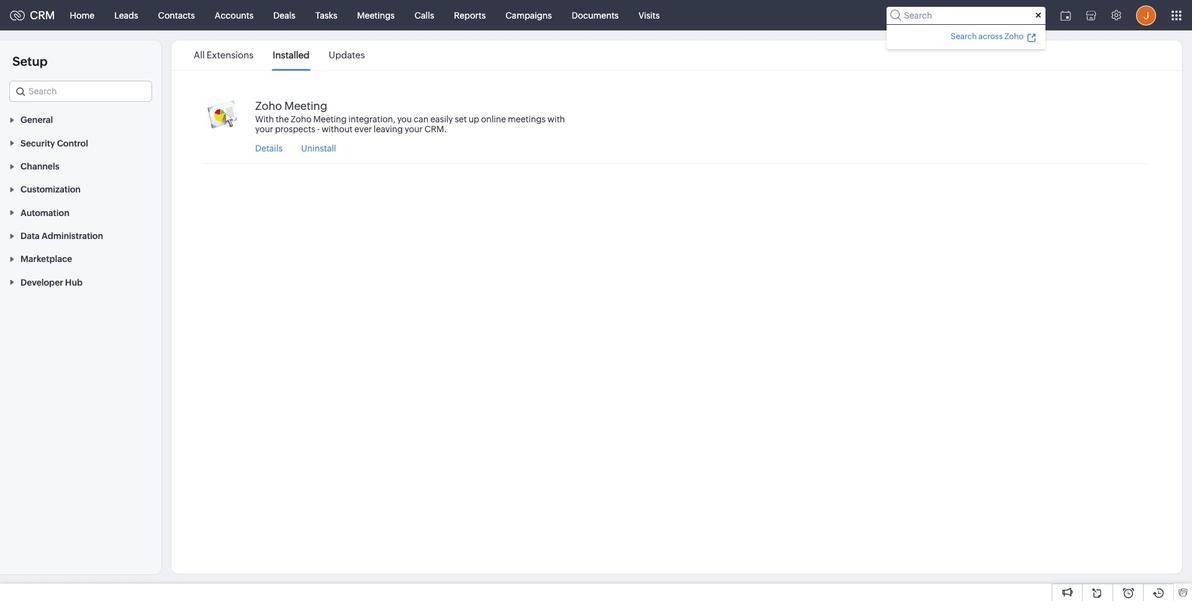 Task type: vqa. For each thing, say whether or not it's contained in the screenshot.
DETAILS
yes



Task type: locate. For each thing, give the bounding box(es) containing it.
all extensions
[[194, 50, 254, 60]]

contacts
[[158, 10, 195, 20]]

without
[[322, 124, 353, 134]]

1 horizontal spatial zoho
[[291, 114, 312, 124]]

meeting up uninstall 'link'
[[314, 114, 347, 124]]

accounts link
[[205, 0, 264, 30]]

channels button
[[0, 155, 162, 178]]

contacts link
[[148, 0, 205, 30]]

details
[[255, 144, 283, 153]]

ever
[[355, 124, 372, 134]]

marketplace button
[[0, 247, 162, 271]]

meetings
[[508, 114, 546, 124]]

2 horizontal spatial zoho
[[1005, 31, 1025, 41]]

None field
[[9, 81, 152, 102]]

meeting up "prospects"
[[285, 99, 328, 112]]

up
[[469, 114, 480, 124]]

-
[[317, 124, 320, 134]]

extensions
[[207, 50, 254, 60]]

with
[[255, 114, 274, 124]]

marketplace
[[21, 254, 72, 264]]

reports
[[454, 10, 486, 20]]

0 vertical spatial meeting
[[285, 99, 328, 112]]

0 vertical spatial zoho
[[1005, 31, 1025, 41]]

all
[[194, 50, 205, 60]]

data administration button
[[0, 224, 162, 247]]

all extensions link
[[194, 41, 254, 70]]

data
[[21, 231, 40, 241]]

deals link
[[264, 0, 306, 30]]

1 vertical spatial zoho
[[255, 99, 282, 112]]

easily
[[431, 114, 453, 124]]

meeting
[[285, 99, 328, 112], [314, 114, 347, 124]]

1 vertical spatial meeting
[[314, 114, 347, 124]]

zoho
[[1005, 31, 1025, 41], [255, 99, 282, 112], [291, 114, 312, 124]]

tasks link
[[306, 0, 348, 30]]

zoho meeting link
[[255, 99, 328, 114]]

2 your from the left
[[405, 124, 423, 134]]

online
[[481, 114, 506, 124]]

updates link
[[329, 41, 365, 70]]

developer hub button
[[0, 271, 162, 294]]

control
[[57, 138, 88, 148]]

crm
[[30, 9, 55, 22]]

leads link
[[104, 0, 148, 30]]

profile image
[[1137, 5, 1157, 25]]

documents link
[[562, 0, 629, 30]]

leaving
[[374, 124, 403, 134]]

calls
[[415, 10, 434, 20]]

updates
[[329, 50, 365, 60]]

visits link
[[629, 0, 670, 30]]

security
[[21, 138, 55, 148]]

your up details link
[[255, 124, 273, 134]]

zoho right across
[[1005, 31, 1025, 41]]

visits
[[639, 10, 660, 20]]

tasks
[[316, 10, 338, 20]]

home link
[[60, 0, 104, 30]]

your
[[255, 124, 273, 134], [405, 124, 423, 134]]

1 horizontal spatial your
[[405, 124, 423, 134]]

with
[[548, 114, 565, 124]]

channels
[[21, 162, 59, 172]]

zoho right the the
[[291, 114, 312, 124]]

zoho meeting with the zoho meeting integration, you can easily set up online meetings with your prospects - without ever leaving your crm.
[[255, 99, 565, 134]]

developer
[[21, 278, 63, 288]]

meetings link
[[348, 0, 405, 30]]

reports link
[[444, 0, 496, 30]]

your left the crm.
[[405, 124, 423, 134]]

security control button
[[0, 131, 162, 155]]

home
[[70, 10, 95, 20]]

zoho up the with
[[255, 99, 282, 112]]

0 horizontal spatial your
[[255, 124, 273, 134]]

the
[[276, 114, 289, 124]]

data administration
[[21, 231, 103, 241]]



Task type: describe. For each thing, give the bounding box(es) containing it.
prospects
[[275, 124, 316, 134]]

set
[[455, 114, 467, 124]]

deals
[[274, 10, 296, 20]]

security control
[[21, 138, 88, 148]]

can
[[414, 114, 429, 124]]

you
[[397, 114, 412, 124]]

uninstall link
[[301, 144, 336, 153]]

developer hub
[[21, 278, 83, 288]]

1 your from the left
[[255, 124, 273, 134]]

campaigns
[[506, 10, 552, 20]]

integration,
[[349, 114, 396, 124]]

campaigns link
[[496, 0, 562, 30]]

hub
[[65, 278, 83, 288]]

create menu image
[[1023, 0, 1054, 30]]

Search text field
[[10, 81, 152, 101]]

0 horizontal spatial zoho
[[255, 99, 282, 112]]

general
[[21, 115, 53, 125]]

automation
[[21, 208, 69, 218]]

calls link
[[405, 0, 444, 30]]

installed link
[[273, 41, 310, 70]]

search
[[952, 31, 978, 41]]

details link
[[255, 144, 283, 153]]

accounts
[[215, 10, 254, 20]]

profile element
[[1130, 0, 1164, 30]]

crm link
[[10, 9, 55, 22]]

uninstall
[[301, 144, 336, 153]]

crm.
[[425, 124, 447, 134]]

Search field
[[887, 7, 1046, 24]]

across
[[979, 31, 1004, 41]]

customization button
[[0, 178, 162, 201]]

administration
[[42, 231, 103, 241]]

search across zoho
[[952, 31, 1025, 41]]

logo image
[[10, 10, 25, 20]]

general button
[[0, 108, 162, 131]]

leads
[[114, 10, 138, 20]]

zoho inside search across zoho link
[[1005, 31, 1025, 41]]

setup
[[12, 54, 48, 68]]

meetings
[[357, 10, 395, 20]]

search across zoho link
[[950, 30, 1039, 43]]

2 vertical spatial zoho
[[291, 114, 312, 124]]

customization
[[21, 185, 81, 195]]

automation button
[[0, 201, 162, 224]]

installed
[[273, 50, 310, 60]]

documents
[[572, 10, 619, 20]]

calendar image
[[1061, 10, 1072, 20]]



